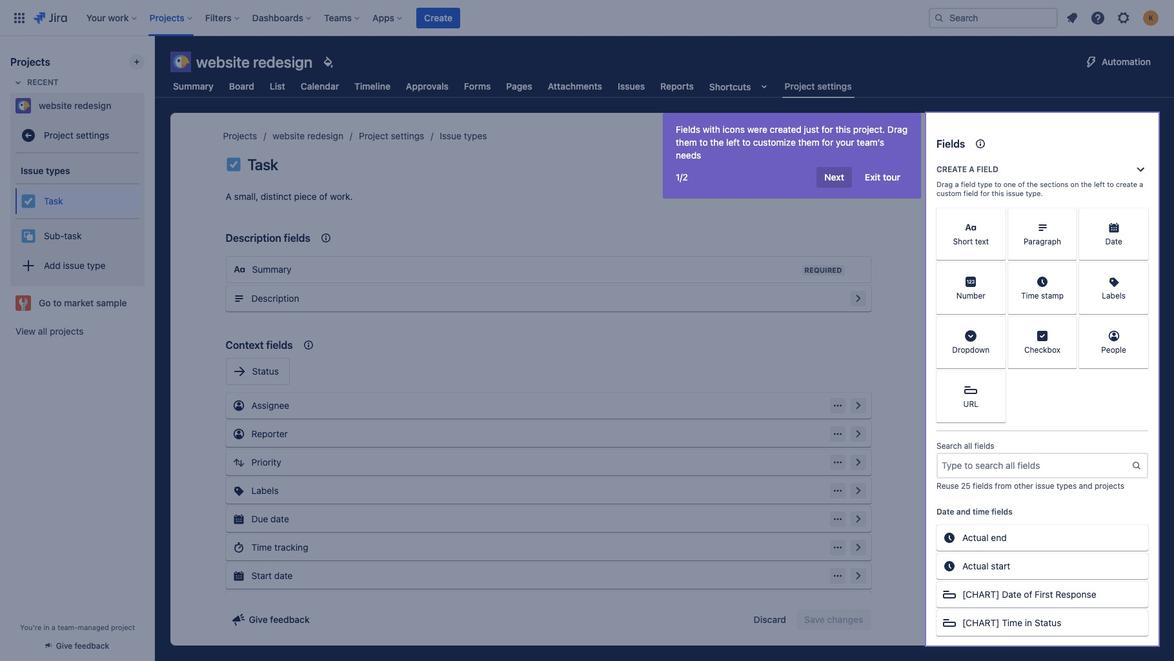 Task type: locate. For each thing, give the bounding box(es) containing it.
0 horizontal spatial summary
[[173, 81, 214, 92]]

date down reuse
[[937, 507, 954, 516]]

for right the just
[[822, 124, 833, 135]]

fields down a small, distinct piece of work. on the top
[[284, 232, 310, 244]]

2 vertical spatial website
[[273, 130, 305, 141]]

drag up custom
[[937, 180, 953, 188]]

date up "[chart] time in status"
[[1002, 589, 1022, 600]]

0 vertical spatial issue
[[1006, 189, 1024, 198]]

feedback down start date
[[270, 614, 310, 625]]

1 actual from the top
[[962, 532, 989, 543]]

start date button
[[226, 564, 871, 589]]

1 vertical spatial of
[[319, 191, 328, 202]]

1 open field configuration image from the top
[[850, 291, 866, 307]]

website redesign down recent
[[39, 100, 111, 111]]

0 vertical spatial give feedback
[[249, 614, 310, 625]]

5 open field configuration image from the top
[[850, 512, 866, 527]]

the down 'with'
[[710, 137, 724, 148]]

project settings down recent
[[44, 129, 109, 140]]

issue types down forms link
[[440, 130, 487, 141]]

0 horizontal spatial them
[[676, 137, 697, 148]]

small,
[[234, 191, 258, 202]]

fields left more information about the fields image
[[937, 138, 965, 150]]

website up board
[[196, 53, 250, 71]]

actual left 'start'
[[962, 560, 989, 571]]

0 vertical spatial feedback
[[270, 614, 310, 625]]

a right create
[[1139, 180, 1143, 188]]

left inside the drag a field type to one of the sections on the left to create a custom field for this issue type.
[[1094, 180, 1105, 188]]

board
[[229, 81, 254, 92]]

1 vertical spatial actual
[[962, 560, 989, 571]]

needs
[[676, 150, 701, 161]]

the inside fields with icons were created just for this project. drag them to the left to customize them for your team's needs
[[710, 137, 724, 148]]

time inside context fields element
[[251, 542, 272, 553]]

this inside fields with icons were created just for this project. drag them to the left to customize them for your team's needs
[[836, 124, 851, 135]]

1 vertical spatial issue
[[21, 165, 44, 176]]

forms link
[[461, 75, 493, 98]]

give feedback down start date
[[249, 614, 310, 625]]

task inside 'link'
[[44, 195, 63, 206]]

1 horizontal spatial fields
[[937, 138, 965, 150]]

left right on
[[1094, 180, 1105, 188]]

2 vertical spatial types
[[1057, 481, 1077, 491]]

0 horizontal spatial create
[[424, 12, 453, 23]]

task link
[[15, 188, 139, 214]]

in down [chart] date of first response
[[1025, 617, 1032, 628]]

0 vertical spatial of
[[1018, 180, 1025, 188]]

with
[[703, 124, 720, 135]]

types inside group
[[46, 165, 70, 176]]

0 vertical spatial all
[[38, 326, 47, 337]]

projects up recent
[[10, 56, 50, 68]]

give feedback button down start date
[[226, 610, 317, 631]]

field down more information about the fields image
[[977, 165, 999, 174]]

summary
[[173, 81, 214, 92], [252, 264, 292, 275]]

1 vertical spatial all
[[964, 442, 972, 451]]

website redesign link down calendar link at the top left of page
[[273, 128, 343, 144]]

labels inside button
[[251, 485, 279, 496]]

website down recent
[[39, 100, 72, 111]]

2 vertical spatial date
[[1002, 589, 1022, 600]]

status
[[252, 366, 279, 377], [1035, 617, 1061, 628]]

open field configuration image inside time tracking button
[[850, 540, 866, 556]]

all right search
[[964, 442, 972, 451]]

issue up task group
[[21, 165, 44, 176]]

2 horizontal spatial date
[[1105, 237, 1122, 247]]

the right on
[[1081, 180, 1092, 188]]

1 them from the left
[[676, 137, 697, 148]]

type down create a field
[[978, 180, 993, 188]]

1 vertical spatial feedback
[[75, 642, 109, 651]]

open field configuration image inside due date "button"
[[850, 512, 866, 527]]

types up task group
[[46, 165, 70, 176]]

create for create
[[424, 12, 453, 23]]

group
[[15, 154, 139, 287]]

0 horizontal spatial types
[[46, 165, 70, 176]]

for for custom
[[980, 189, 990, 198]]

go to market sample
[[39, 298, 127, 309]]

0 vertical spatial actual
[[962, 532, 989, 543]]

for left your
[[822, 137, 833, 148]]

[chart] up other fields
[[962, 617, 1000, 628]]

status down context fields
[[252, 366, 279, 377]]

issue types for issue types link
[[440, 130, 487, 141]]

actual left end
[[962, 532, 989, 543]]

1 vertical spatial this
[[992, 189, 1004, 198]]

project settings link down recent
[[15, 123, 139, 148]]

1 vertical spatial status
[[1035, 617, 1061, 628]]

jira image
[[34, 10, 67, 25], [34, 10, 67, 25]]

list
[[270, 81, 285, 92]]

2 actual from the top
[[962, 560, 989, 571]]

priority
[[251, 457, 281, 468]]

response
[[1055, 589, 1096, 600]]

task right issue type icon
[[248, 156, 278, 174]]

project settings up the just
[[785, 81, 852, 92]]

open field configuration image
[[850, 291, 866, 307], [850, 398, 866, 414], [850, 455, 866, 471], [850, 483, 866, 499], [850, 512, 866, 527], [850, 540, 866, 556]]

field for create
[[977, 165, 999, 174]]

0 vertical spatial date
[[271, 514, 289, 525]]

project
[[785, 81, 815, 92], [44, 129, 73, 140], [359, 130, 388, 141]]

issue type icon image
[[226, 157, 241, 172]]

create
[[424, 12, 453, 23], [937, 165, 967, 174]]

0 vertical spatial and
[[1079, 481, 1093, 491]]

create a field
[[937, 165, 999, 174]]

0 horizontal spatial drag
[[887, 124, 908, 135]]

open field configuration image for assignee
[[850, 398, 866, 414]]

description inside button
[[251, 293, 299, 304]]

and
[[1079, 481, 1093, 491], [956, 507, 971, 516]]

0 horizontal spatial left
[[726, 137, 740, 148]]

to right the go
[[53, 298, 62, 309]]

1 vertical spatial create
[[937, 165, 967, 174]]

Type to search all fields text field
[[938, 454, 1132, 477]]

them
[[676, 137, 697, 148], [798, 137, 819, 148]]

issues link
[[615, 75, 647, 98]]

6 open field configuration image from the top
[[850, 540, 866, 556]]

open field configuration image inside the assignee button
[[850, 398, 866, 414]]

website right projects link at the left of the page
[[273, 130, 305, 141]]

context fields element
[[220, 327, 876, 623]]

types for group containing issue types
[[46, 165, 70, 176]]

description for description fields
[[226, 232, 281, 244]]

drag a field type to one of the sections on the left to create a custom field for this issue type.
[[937, 180, 1143, 198]]

pages
[[506, 81, 532, 92]]

2 [chart] from the top
[[962, 617, 1000, 628]]

0 vertical spatial issue
[[440, 130, 462, 141]]

[chart] for [chart] date of first response
[[962, 589, 1000, 600]]

date right due
[[271, 514, 289, 525]]

in right you're
[[44, 624, 49, 632]]

time down [chart] date of first response
[[1002, 617, 1022, 628]]

for down create a field
[[980, 189, 990, 198]]

types
[[464, 130, 487, 141], [46, 165, 70, 176], [1057, 481, 1077, 491]]

issue down approvals link
[[440, 130, 462, 141]]

1 horizontal spatial website redesign link
[[273, 128, 343, 144]]

actual inside button
[[962, 560, 989, 571]]

the up type.
[[1027, 180, 1038, 188]]

give feedback down you're in a team-managed project
[[56, 642, 109, 651]]

open field configuration image inside the "priority" button
[[850, 455, 866, 471]]

1 horizontal spatial this
[[992, 189, 1004, 198]]

tab list containing project settings
[[163, 75, 862, 98]]

1 vertical spatial give feedback
[[56, 642, 109, 651]]

types down forms link
[[464, 130, 487, 141]]

1 vertical spatial drag
[[937, 180, 953, 188]]

0 horizontal spatial date
[[937, 507, 954, 516]]

give down start
[[249, 614, 268, 625]]

them up needs
[[676, 137, 697, 148]]

give down team-
[[56, 642, 72, 651]]

0 vertical spatial this
[[836, 124, 851, 135]]

0 vertical spatial fields
[[676, 124, 700, 135]]

date for date and time fields
[[937, 507, 954, 516]]

1 horizontal spatial give
[[249, 614, 268, 625]]

description down small,
[[226, 232, 281, 244]]

status inside the [chart] time in status button
[[1035, 617, 1061, 628]]

1 vertical spatial date
[[274, 571, 293, 582]]

4 open field configuration image from the top
[[850, 483, 866, 499]]

project down recent
[[44, 129, 73, 140]]

date for due date
[[271, 514, 289, 525]]

issue types
[[440, 130, 487, 141], [21, 165, 70, 176]]

2 vertical spatial for
[[980, 189, 990, 198]]

project down timeline link
[[359, 130, 388, 141]]

text
[[975, 237, 989, 247]]

1 vertical spatial for
[[822, 137, 833, 148]]

1 horizontal spatial issue types
[[440, 130, 487, 141]]

2 horizontal spatial project
[[785, 81, 815, 92]]

summary left board
[[173, 81, 214, 92]]

date inside button
[[1002, 589, 1022, 600]]

of inside button
[[1024, 589, 1032, 600]]

2 open field configuration image from the top
[[850, 569, 866, 584]]

task
[[248, 156, 278, 174], [44, 195, 63, 206]]

context fields
[[226, 340, 293, 351]]

1 vertical spatial and
[[956, 507, 971, 516]]

sub-task link
[[15, 223, 139, 249]]

feedback down managed
[[75, 642, 109, 651]]

this down one
[[992, 189, 1004, 198]]

3 open field configuration image from the top
[[850, 455, 866, 471]]

task up sub-
[[44, 195, 63, 206]]

just
[[804, 124, 819, 135]]

url
[[963, 400, 979, 410]]

project settings down timeline link
[[359, 130, 424, 141]]

1 horizontal spatial projects
[[1095, 481, 1124, 491]]

website
[[196, 53, 250, 71], [39, 100, 72, 111], [273, 130, 305, 141]]

1 [chart] from the top
[[962, 589, 1000, 600]]

description button
[[226, 286, 871, 312]]

of left "first"
[[1024, 589, 1032, 600]]

[chart] for [chart] time in status
[[962, 617, 1000, 628]]

0 vertical spatial projects
[[50, 326, 84, 337]]

2 horizontal spatial types
[[1057, 481, 1077, 491]]

status down [chart] date of first response button
[[1035, 617, 1061, 628]]

status inside context fields element
[[252, 366, 279, 377]]

project settings
[[785, 81, 852, 92], [44, 129, 109, 140], [359, 130, 424, 141]]

and left time
[[956, 507, 971, 516]]

fields right 25
[[973, 481, 993, 491]]

summary link
[[170, 75, 216, 98]]

you're in a team-managed project
[[20, 624, 135, 632]]

date
[[271, 514, 289, 525], [274, 571, 293, 582]]

summary inside description fields element
[[252, 264, 292, 275]]

1 horizontal spatial types
[[464, 130, 487, 141]]

created
[[770, 124, 802, 135]]

them down the just
[[798, 137, 819, 148]]

tracking
[[274, 542, 308, 553]]

website redesign up board
[[196, 53, 313, 71]]

0 vertical spatial projects
[[10, 56, 50, 68]]

0 vertical spatial field
[[977, 165, 999, 174]]

issue types inside group
[[21, 165, 70, 176]]

open field configuration image for priority
[[850, 455, 866, 471]]

date right start
[[274, 571, 293, 582]]

open field configuration image for time tracking
[[850, 540, 866, 556]]

0 horizontal spatial projects
[[10, 56, 50, 68]]

open field configuration image inside reporter button
[[850, 427, 866, 442]]

1 horizontal spatial them
[[798, 137, 819, 148]]

1 vertical spatial projects
[[1095, 481, 1124, 491]]

date inside button
[[274, 571, 293, 582]]

1 horizontal spatial status
[[1035, 617, 1061, 628]]

0 vertical spatial task
[[248, 156, 278, 174]]

fields
[[676, 124, 700, 135], [937, 138, 965, 150]]

of right piece
[[319, 191, 328, 202]]

left down "icons"
[[726, 137, 740, 148]]

website redesign link
[[10, 93, 139, 119], [273, 128, 343, 144]]

issue types for group containing issue types
[[21, 165, 70, 176]]

for inside the drag a field type to one of the sections on the left to create a custom field for this issue type.
[[980, 189, 990, 198]]

project settings link down timeline link
[[359, 128, 424, 144]]

fields right time
[[992, 507, 1013, 516]]

fields inside fields with icons were created just for this project. drag them to the left to customize them for your team's needs
[[676, 124, 700, 135]]

fields left 'with'
[[676, 124, 700, 135]]

project up the just
[[785, 81, 815, 92]]

to
[[699, 137, 708, 148], [742, 137, 751, 148], [995, 180, 1002, 188], [1107, 180, 1114, 188], [53, 298, 62, 309]]

give
[[249, 614, 268, 625], [56, 642, 72, 651]]

to down were
[[742, 137, 751, 148]]

time for time stamp
[[1021, 291, 1039, 301]]

end
[[991, 532, 1007, 543]]

website redesign link down recent
[[10, 93, 139, 119]]

open field configuration image inside start date button
[[850, 569, 866, 584]]

search
[[937, 442, 962, 451]]

time left stamp
[[1021, 291, 1039, 301]]

1 horizontal spatial drag
[[937, 180, 953, 188]]

fields
[[284, 232, 310, 244], [266, 340, 293, 351], [974, 442, 994, 451], [973, 481, 993, 491], [992, 507, 1013, 516], [960, 646, 981, 656]]

on
[[1071, 180, 1079, 188]]

to down 'with'
[[699, 137, 708, 148]]

date down create
[[1105, 237, 1122, 247]]

date inside "button"
[[271, 514, 289, 525]]

fields for fields with icons were created just for this project. drag them to the left to customize them for your team's needs
[[676, 124, 700, 135]]

1 vertical spatial date
[[937, 507, 954, 516]]

next
[[824, 172, 844, 183]]

edit workflow group
[[788, 154, 871, 175]]

create inside button
[[424, 12, 453, 23]]

1 vertical spatial [chart]
[[962, 617, 1000, 628]]

projects up issue type icon
[[223, 130, 257, 141]]

a up custom
[[955, 180, 959, 188]]

[chart] date of first response
[[962, 589, 1096, 600]]

0 vertical spatial [chart]
[[962, 589, 1000, 600]]

2 horizontal spatial project settings
[[785, 81, 852, 92]]

a
[[969, 165, 975, 174], [955, 180, 959, 188], [1139, 180, 1143, 188], [52, 624, 56, 632]]

issue right add
[[63, 260, 85, 271]]

tab list
[[163, 75, 862, 98]]

exit tour
[[865, 172, 900, 183]]

sample
[[96, 298, 127, 309]]

field down create a field
[[961, 180, 976, 188]]

time up start
[[251, 542, 272, 553]]

settings inside tab list
[[817, 81, 852, 92]]

type down sub-task link
[[87, 260, 105, 271]]

[chart] time in status button
[[937, 610, 1148, 636]]

1 horizontal spatial summary
[[252, 264, 292, 275]]

timeline
[[354, 81, 390, 92]]

[chart] down actual start
[[962, 589, 1000, 600]]

0 horizontal spatial this
[[836, 124, 851, 135]]

0 vertical spatial create
[[424, 12, 453, 23]]

description up context fields
[[251, 293, 299, 304]]

1 open field configuration image from the top
[[850, 427, 866, 442]]

issue
[[1006, 189, 1024, 198], [63, 260, 85, 271], [1035, 481, 1054, 491]]

website redesign
[[196, 53, 313, 71], [39, 100, 111, 111], [273, 130, 343, 141]]

labels down the priority
[[251, 485, 279, 496]]

labels up the people
[[1102, 291, 1126, 301]]

1 vertical spatial projects
[[223, 130, 257, 141]]

of right one
[[1018, 180, 1025, 188]]

1 horizontal spatial give feedback
[[249, 614, 310, 625]]

all right view
[[38, 326, 47, 337]]

1 vertical spatial give feedback button
[[38, 636, 117, 657]]

open field configuration image inside description button
[[850, 291, 866, 307]]

2 vertical spatial redesign
[[307, 130, 343, 141]]

1 vertical spatial give
[[56, 642, 72, 651]]

issue right the other
[[1035, 481, 1054, 491]]

1 vertical spatial time
[[251, 542, 272, 553]]

1 vertical spatial redesign
[[74, 100, 111, 111]]

1 vertical spatial type
[[87, 260, 105, 271]]

from
[[995, 481, 1012, 491]]

1 vertical spatial website redesign link
[[273, 128, 343, 144]]

discard button
[[746, 610, 794, 631]]

reporter button
[[226, 421, 871, 447]]

distinct
[[261, 191, 292, 202]]

and down type to search all fields text box at bottom
[[1079, 481, 1093, 491]]

0 vertical spatial issue types
[[440, 130, 487, 141]]

1 vertical spatial task
[[44, 195, 63, 206]]

timeline link
[[352, 75, 393, 98]]

a left team-
[[52, 624, 56, 632]]

give feedback button down you're in a team-managed project
[[38, 636, 117, 657]]

1 horizontal spatial issue
[[1006, 189, 1024, 198]]

open field configuration image
[[850, 427, 866, 442], [850, 569, 866, 584]]

sub-
[[44, 230, 64, 241]]

of inside the drag a field type to one of the sections on the left to create a custom field for this issue type.
[[1018, 180, 1025, 188]]

drag right project.
[[887, 124, 908, 135]]

1 horizontal spatial project settings
[[359, 130, 424, 141]]

1 vertical spatial issue types
[[21, 165, 70, 176]]

project
[[111, 624, 135, 632]]

2 open field configuration image from the top
[[850, 398, 866, 414]]

website redesign down calendar link at the top left of page
[[273, 130, 343, 141]]

0 horizontal spatial task
[[44, 195, 63, 206]]

0 vertical spatial types
[[464, 130, 487, 141]]

0 vertical spatial left
[[726, 137, 740, 148]]

edit workflow
[[806, 159, 863, 170]]

field right custom
[[964, 189, 978, 198]]

stamp
[[1041, 291, 1064, 301]]

projects
[[10, 56, 50, 68], [223, 130, 257, 141]]

1 vertical spatial open field configuration image
[[850, 569, 866, 584]]

summary down description fields
[[252, 264, 292, 275]]

1 horizontal spatial all
[[964, 442, 972, 451]]

all for view
[[38, 326, 47, 337]]

other
[[937, 646, 958, 656]]

this up your
[[836, 124, 851, 135]]

issue types up task group
[[21, 165, 70, 176]]

1 horizontal spatial labels
[[1102, 291, 1126, 301]]

all
[[38, 326, 47, 337], [964, 442, 972, 451]]

1 horizontal spatial create
[[937, 165, 967, 174]]

this
[[836, 124, 851, 135], [992, 189, 1004, 198]]

of
[[1018, 180, 1025, 188], [319, 191, 328, 202], [1024, 589, 1032, 600]]

actual inside "button"
[[962, 532, 989, 543]]

give feedback
[[249, 614, 310, 625], [56, 642, 109, 651]]

open field configuration image inside labels button
[[850, 483, 866, 499]]

left inside fields with icons were created just for this project. drag them to the left to customize them for your team's needs
[[726, 137, 740, 148]]

time
[[973, 507, 989, 516]]



Task type: vqa. For each thing, say whether or not it's contained in the screenshot.
My Kanban Project
no



Task type: describe. For each thing, give the bounding box(es) containing it.
fields right search
[[974, 442, 994, 451]]

1 horizontal spatial project
[[359, 130, 388, 141]]

Search field
[[929, 7, 1058, 28]]

summary inside summary link
[[173, 81, 214, 92]]

start
[[991, 560, 1010, 571]]

0 vertical spatial website redesign link
[[10, 93, 139, 119]]

time for time tracking
[[251, 542, 272, 553]]

type inside the drag a field type to one of the sections on the left to create a custom field for this issue type.
[[978, 180, 993, 188]]

add issue type
[[44, 260, 105, 271]]

more information about the fields image
[[973, 136, 988, 152]]

time tracking button
[[226, 535, 871, 561]]

a down more information about the fields image
[[969, 165, 975, 174]]

2 vertical spatial field
[[964, 189, 978, 198]]

a small, distinct piece of work.
[[226, 191, 353, 202]]

type.
[[1026, 189, 1043, 198]]

Type to search all fields text field
[[938, 454, 1132, 478]]

fields with icons were created just for this project. drag them to the left to customize them for your team's needs
[[676, 124, 908, 161]]

number
[[956, 291, 986, 301]]

create for create a field
[[937, 165, 967, 174]]

checkbox
[[1024, 346, 1061, 355]]

reports
[[660, 81, 694, 92]]

0 vertical spatial give
[[249, 614, 268, 625]]

create button
[[416, 7, 460, 28]]

2 vertical spatial website redesign
[[273, 130, 343, 141]]

1 horizontal spatial settings
[[391, 130, 424, 141]]

reuse
[[937, 481, 959, 491]]

icons
[[723, 124, 745, 135]]

time tracking
[[251, 542, 308, 553]]

0 vertical spatial redesign
[[253, 53, 313, 71]]

task
[[64, 230, 82, 241]]

automation
[[1102, 56, 1151, 67]]

market
[[64, 298, 94, 309]]

date for start date
[[274, 571, 293, 582]]

description for description
[[251, 293, 299, 304]]

forms
[[464, 81, 491, 92]]

group containing issue types
[[15, 154, 139, 287]]

0 horizontal spatial issue
[[21, 165, 44, 176]]

fields for fields
[[937, 138, 965, 150]]

type inside add issue type button
[[87, 260, 105, 271]]

recent
[[27, 77, 58, 87]]

0 horizontal spatial in
[[44, 624, 49, 632]]

view
[[15, 326, 36, 337]]

priority button
[[226, 450, 871, 476]]

issue inside button
[[63, 260, 85, 271]]

actual end
[[962, 532, 1007, 543]]

issues
[[618, 81, 645, 92]]

2 them from the left
[[798, 137, 819, 148]]

in inside button
[[1025, 617, 1032, 628]]

due date
[[251, 514, 289, 525]]

types for issue types link
[[464, 130, 487, 141]]

0 horizontal spatial give feedback button
[[38, 636, 117, 657]]

open field configuration image for due date
[[850, 512, 866, 527]]

actual for actual end
[[962, 532, 989, 543]]

2 vertical spatial time
[[1002, 617, 1022, 628]]

description fields
[[226, 232, 310, 244]]

0 vertical spatial for
[[822, 124, 833, 135]]

search image
[[934, 13, 944, 23]]

dropdown
[[952, 346, 990, 355]]

fields right other
[[960, 646, 981, 656]]

add issue type image
[[21, 258, 36, 274]]

reporter
[[251, 429, 288, 440]]

assignee button
[[226, 393, 871, 419]]

tour
[[883, 172, 900, 183]]

0 horizontal spatial project
[[44, 129, 73, 140]]

calendar
[[301, 81, 339, 92]]

open field configuration image for reporter
[[850, 427, 866, 442]]

task group
[[15, 183, 139, 218]]

team-
[[58, 624, 78, 632]]

field for drag
[[961, 180, 976, 188]]

for for customize
[[822, 137, 833, 148]]

issue inside the drag a field type to one of the sections on the left to create a custom field for this issue type.
[[1006, 189, 1024, 198]]

start date
[[251, 571, 293, 582]]

add
[[44, 260, 61, 271]]

description fields element
[[220, 220, 876, 317]]

due
[[251, 514, 268, 525]]

approvals link
[[403, 75, 451, 98]]

add issue type button
[[15, 253, 139, 279]]

list link
[[267, 75, 288, 98]]

people
[[1101, 346, 1126, 355]]

2 horizontal spatial the
[[1081, 180, 1092, 188]]

open field configuration image for description
[[850, 291, 866, 307]]

1 horizontal spatial task
[[248, 156, 278, 174]]

were
[[747, 124, 767, 135]]

primary element
[[8, 0, 919, 36]]

1 horizontal spatial and
[[1079, 481, 1093, 491]]

you're
[[20, 624, 41, 632]]

discard group
[[746, 610, 871, 631]]

fields right context
[[266, 340, 293, 351]]

1 horizontal spatial project settings link
[[359, 128, 424, 144]]

required
[[804, 266, 842, 274]]

0 horizontal spatial feedback
[[75, 642, 109, 651]]

first
[[1035, 589, 1053, 600]]

time stamp
[[1021, 291, 1064, 301]]

exit tour button
[[857, 167, 908, 188]]

attachments link
[[545, 75, 605, 98]]

due date button
[[226, 507, 871, 533]]

collapse recent projects image
[[10, 75, 26, 90]]

edit
[[806, 159, 822, 170]]

go
[[39, 298, 51, 309]]

[chart] time in status
[[962, 617, 1061, 628]]

your
[[836, 137, 854, 148]]

date for date
[[1105, 237, 1122, 247]]

customize
[[753, 137, 796, 148]]

this inside the drag a field type to one of the sections on the left to create a custom field for this issue type.
[[992, 189, 1004, 198]]

drag inside fields with icons were created just for this project. drag them to the left to customize them for your team's needs
[[887, 124, 908, 135]]

25
[[961, 481, 971, 491]]

go to market sample link
[[10, 290, 139, 316]]

sub-task
[[44, 230, 82, 241]]

assignee
[[251, 400, 289, 411]]

open field configuration image for labels
[[850, 483, 866, 499]]

date and time fields
[[937, 507, 1013, 516]]

workflow
[[825, 159, 863, 170]]

0 horizontal spatial settings
[[76, 129, 109, 140]]

to left create
[[1107, 180, 1114, 188]]

short text
[[953, 237, 989, 247]]

approvals
[[406, 81, 449, 92]]

0 horizontal spatial project settings
[[44, 129, 109, 140]]

0 horizontal spatial project settings link
[[15, 123, 139, 148]]

1 horizontal spatial issue
[[440, 130, 462, 141]]

project settings inside tab list
[[785, 81, 852, 92]]

0 horizontal spatial give feedback
[[56, 642, 109, 651]]

one
[[1004, 180, 1016, 188]]

paragraph
[[1024, 237, 1061, 247]]

piece
[[294, 191, 317, 202]]

actual for actual start
[[962, 560, 989, 571]]

short
[[953, 237, 973, 247]]

2 horizontal spatial issue
[[1035, 481, 1054, 491]]

0 vertical spatial website redesign
[[196, 53, 313, 71]]

edit workflow button
[[788, 154, 871, 175]]

1 vertical spatial website redesign
[[39, 100, 111, 111]]

0 horizontal spatial website
[[39, 100, 72, 111]]

work.
[[330, 191, 353, 202]]

[chart] date of first response button
[[937, 582, 1148, 607]]

discard
[[754, 614, 786, 625]]

next button
[[817, 167, 852, 188]]

context
[[226, 340, 264, 351]]

all for search
[[964, 442, 972, 451]]

custom
[[937, 189, 962, 198]]

1/2
[[676, 172, 688, 183]]

to left one
[[995, 180, 1002, 188]]

automation image
[[1084, 54, 1099, 70]]

1 horizontal spatial the
[[1027, 180, 1038, 188]]

open field configuration image for start date
[[850, 569, 866, 584]]

create banner
[[0, 0, 1174, 36]]

drag inside the drag a field type to one of the sections on the left to create a custom field for this issue type.
[[937, 180, 953, 188]]

0 vertical spatial website
[[196, 53, 250, 71]]

issue types link
[[440, 128, 487, 144]]

managed
[[78, 624, 109, 632]]

0 vertical spatial give feedback button
[[226, 610, 317, 631]]

0 horizontal spatial give
[[56, 642, 72, 651]]

actual start
[[962, 560, 1010, 571]]



